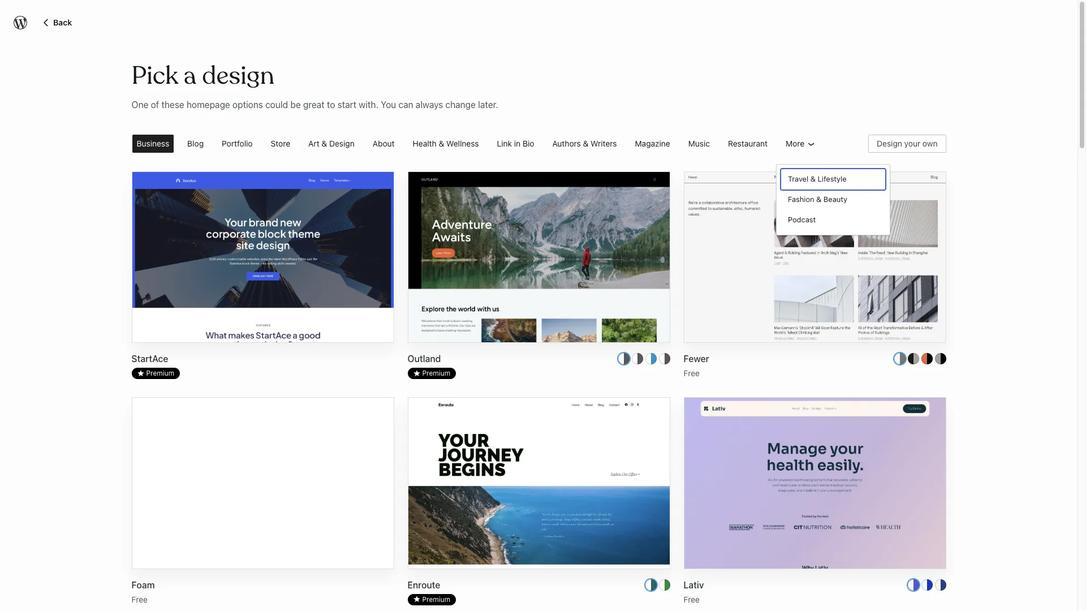 Task type: locate. For each thing, give the bounding box(es) containing it.
restaurant
[[728, 139, 768, 148]]

& left writers in the top right of the page
[[583, 139, 589, 148]]

travel
[[788, 174, 809, 184]]

can
[[399, 99, 413, 110]]

design
[[877, 139, 903, 148], [329, 139, 355, 148]]

design left your
[[877, 139, 903, 148]]

back
[[53, 18, 72, 27]]

premium for enroute
[[422, 595, 451, 604]]

homepage
[[187, 99, 230, 110]]

one of these homepage options could be great to start with. you can always change later.
[[132, 99, 499, 110]]

enroute
[[408, 580, 440, 590]]

to
[[327, 99, 335, 110]]

restaurant button
[[719, 130, 777, 157]]

one
[[132, 99, 148, 110]]

in
[[514, 139, 521, 148]]

free
[[684, 369, 700, 378], [132, 595, 148, 604], [684, 595, 700, 604]]

art
[[308, 139, 320, 148]]

outland
[[408, 354, 441, 364]]

could
[[265, 99, 288, 110]]

premium down startace
[[146, 369, 174, 378]]

& right art
[[322, 139, 327, 148]]

more
[[786, 139, 805, 148]]

magazine button
[[626, 130, 680, 157]]

health & wellness button
[[404, 130, 488, 157]]

& inside button
[[322, 139, 327, 148]]

beauty
[[824, 195, 848, 204]]

these
[[162, 99, 184, 110]]

design inside button
[[329, 139, 355, 148]]

fashion
[[788, 195, 815, 204]]

startace image
[[132, 172, 394, 611]]

portfolio
[[222, 139, 253, 148]]

free down foam
[[132, 595, 148, 604]]

premium button down startace
[[132, 368, 180, 379]]

blog button
[[178, 130, 213, 157]]

music
[[689, 139, 710, 148]]

& for design
[[322, 139, 327, 148]]

store button
[[262, 130, 299, 157]]

premium for outland
[[422, 369, 451, 378]]

premium button down outland
[[408, 368, 456, 379]]

lifestyle
[[818, 174, 847, 184]]

0 horizontal spatial design
[[329, 139, 355, 148]]

lativ image
[[684, 398, 946, 611]]

options
[[233, 99, 263, 110]]

pick
[[132, 60, 178, 92]]

& inside button
[[811, 174, 816, 184]]

change later.
[[446, 99, 499, 110]]

& for wellness
[[439, 139, 444, 148]]

& for writers
[[583, 139, 589, 148]]

of
[[151, 99, 159, 110]]

group containing travel & lifestyle
[[782, 169, 886, 230]]

premium
[[146, 369, 174, 378], [422, 369, 451, 378], [422, 595, 451, 604]]

& right travel
[[811, 174, 816, 184]]

business
[[137, 139, 169, 148]]

group
[[782, 169, 886, 230]]

design right art
[[329, 139, 355, 148]]

travel & lifestyle button
[[782, 169, 886, 190]]

premium button for outland
[[408, 368, 456, 379]]

premium button down enroute
[[408, 594, 456, 606]]

& for lifestyle
[[811, 174, 816, 184]]

1 horizontal spatial design
[[877, 139, 903, 148]]

lativ
[[684, 580, 704, 590]]

portfolio button
[[213, 130, 262, 157]]

& left beauty
[[817, 195, 822, 204]]

link in bio
[[497, 139, 535, 148]]

& inside 'button'
[[583, 139, 589, 148]]

free down lativ
[[684, 595, 700, 604]]

music button
[[680, 130, 719, 157]]

premium down outland
[[422, 369, 451, 378]]

free down fewer
[[684, 369, 700, 378]]

premium button
[[132, 368, 180, 379], [408, 368, 456, 379], [408, 594, 456, 606]]

startace
[[132, 354, 168, 364]]

free for fewer
[[684, 369, 700, 378]]

&
[[322, 139, 327, 148], [439, 139, 444, 148], [583, 139, 589, 148], [811, 174, 816, 184], [817, 195, 822, 204]]

premium down enroute
[[422, 595, 451, 604]]

fashion & beauty
[[788, 195, 848, 204]]

& right health
[[439, 139, 444, 148]]

enroute image
[[408, 398, 670, 611]]



Task type: vqa. For each thing, say whether or not it's contained in the screenshot.
options
yes



Task type: describe. For each thing, give the bounding box(es) containing it.
pick a design
[[132, 60, 275, 92]]

you
[[381, 99, 396, 110]]

with.
[[359, 99, 379, 110]]

authors & writers
[[553, 139, 617, 148]]

& for beauty
[[817, 195, 822, 204]]

always
[[416, 99, 443, 110]]

store
[[271, 139, 290, 148]]

about
[[373, 139, 395, 148]]

own
[[923, 139, 938, 148]]

great
[[303, 99, 325, 110]]

bio
[[523, 139, 535, 148]]

foam free
[[132, 580, 155, 604]]

about button
[[364, 130, 404, 157]]

art & design
[[308, 139, 355, 148]]

health
[[413, 139, 437, 148]]

outland image
[[408, 172, 670, 611]]

authors
[[553, 139, 581, 148]]

a design
[[184, 60, 275, 92]]

fewer image
[[684, 172, 946, 414]]

fashion & beauty button
[[782, 190, 886, 210]]

podcast button
[[782, 210, 886, 230]]

link
[[497, 139, 512, 148]]

fewer
[[684, 354, 710, 364]]

free inside foam free
[[132, 595, 148, 604]]

blog
[[187, 139, 204, 148]]

art & design button
[[299, 130, 364, 157]]

start
[[338, 99, 357, 110]]

be
[[291, 99, 301, 110]]

free for lativ
[[684, 595, 700, 604]]

health & wellness
[[413, 139, 479, 148]]

back button
[[41, 15, 72, 29]]

premium button for enroute
[[408, 594, 456, 606]]

your
[[905, 139, 921, 148]]

wellness
[[447, 139, 479, 148]]

link in bio button
[[488, 130, 544, 157]]

podcast
[[788, 215, 816, 224]]

more button
[[777, 130, 827, 157]]

design your own
[[877, 139, 938, 148]]

business button
[[128, 130, 178, 157]]

design your own button
[[869, 135, 947, 153]]

writers
[[591, 139, 617, 148]]

foam
[[132, 580, 155, 590]]

magazine
[[635, 139, 670, 148]]

authors & writers button
[[544, 130, 626, 157]]

design inside button
[[877, 139, 903, 148]]

foam image
[[132, 398, 394, 569]]

travel & lifestyle
[[788, 174, 847, 184]]



